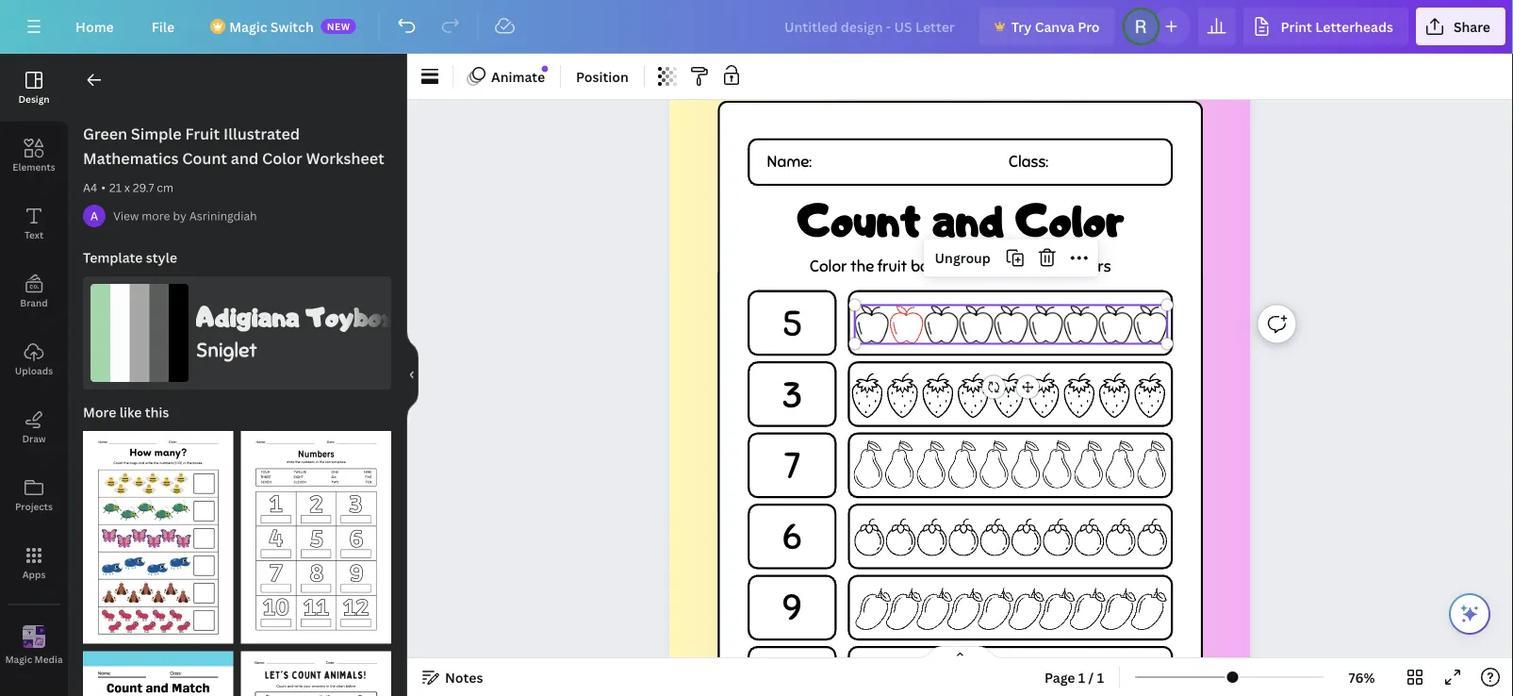 Task type: locate. For each thing, give the bounding box(es) containing it.
count up the fruit
[[797, 191, 921, 248]]

1 horizontal spatial magic
[[229, 17, 267, 35]]

1 left /
[[1079, 668, 1086, 686]]

notes
[[445, 668, 483, 686]]

ungroup button
[[928, 243, 999, 273]]

blue simple school illustration counting images mathematics worksheet group
[[83, 640, 233, 696]]

this
[[145, 403, 169, 421]]

color up numbers in the right of the page
[[1015, 191, 1124, 248]]

fruit
[[185, 124, 220, 144]]

home link
[[60, 8, 129, 45]]

more
[[142, 208, 170, 224]]

home
[[75, 17, 114, 35]]

2 vertical spatial color
[[810, 256, 847, 276]]

1 vertical spatial count
[[797, 191, 921, 248]]

text button
[[0, 190, 68, 257]]

1 horizontal spatial count
[[797, 191, 921, 248]]

count and color
[[797, 191, 1124, 248]]

0 horizontal spatial and
[[231, 148, 259, 168]]

color
[[262, 148, 303, 168], [1015, 191, 1124, 248], [810, 256, 847, 276]]

magic left media
[[5, 653, 32, 666]]

0 horizontal spatial 6
[[275, 626, 282, 638]]

view
[[113, 208, 139, 224]]

1
[[250, 626, 256, 638], [1079, 668, 1086, 686], [1097, 668, 1104, 686]]

class:
[[1009, 152, 1049, 172]]

white colorful how many bugs worksheet group
[[83, 420, 233, 644]]

1 horizontal spatial and
[[932, 191, 1004, 248]]

1 horizontal spatial color
[[810, 256, 847, 276]]

file
[[152, 17, 175, 35]]

magic inside main menu bar
[[229, 17, 267, 35]]

elements
[[13, 160, 55, 173]]

numbers
[[1048, 256, 1111, 276]]

try
[[1012, 17, 1032, 35]]

count
[[182, 148, 227, 168], [797, 191, 921, 248]]

0 horizontal spatial color
[[262, 148, 303, 168]]

the
[[851, 256, 874, 276], [979, 256, 1003, 276]]

color left the fruit
[[810, 256, 847, 276]]

0 horizontal spatial count
[[182, 148, 227, 168]]

1 right /
[[1097, 668, 1104, 686]]

magic
[[229, 17, 267, 35], [5, 653, 32, 666]]

letterheads
[[1316, 17, 1394, 35]]

more like this
[[83, 403, 169, 421]]

draw
[[22, 432, 46, 445]]

uploads
[[15, 364, 53, 377]]

color the fruit based on the given numbers
[[810, 256, 1111, 276]]

1 vertical spatial and
[[932, 191, 1004, 248]]

magic inside 'button'
[[5, 653, 32, 666]]

6 up 9
[[782, 515, 802, 559]]

and inside green simple fruit illustrated mathematics count and color worksheet
[[231, 148, 259, 168]]

adigiana toybox sniglet
[[196, 300, 394, 363]]

1 of 6
[[250, 626, 282, 638]]

6 right of
[[275, 626, 282, 638]]

text
[[24, 228, 43, 241]]

0 vertical spatial magic
[[229, 17, 267, 35]]

like
[[120, 403, 142, 421]]

position
[[576, 67, 629, 85]]

1 vertical spatial 6
[[275, 626, 282, 638]]

0 horizontal spatial 1
[[250, 626, 256, 638]]

1 horizontal spatial 6
[[782, 515, 802, 559]]

view more by asriningdiah button
[[113, 207, 257, 225]]

0 horizontal spatial the
[[851, 256, 874, 276]]

sniglet
[[196, 338, 257, 363]]

template style
[[83, 249, 177, 266]]

position button
[[569, 61, 636, 91]]

1 inside monochromatic numbers vocabulary worksheet group
[[250, 626, 256, 638]]

1 vertical spatial magic
[[5, 653, 32, 666]]

based
[[911, 256, 955, 276]]

1 left of
[[250, 626, 256, 638]]

6
[[782, 515, 802, 559], [275, 626, 282, 638]]

magic for magic media
[[5, 653, 32, 666]]

magic left switch
[[229, 17, 267, 35]]

magic media
[[5, 653, 63, 666]]

template
[[83, 249, 143, 266]]

try canva pro
[[1012, 17, 1100, 35]]

count down the fruit
[[182, 148, 227, 168]]

page
[[1045, 668, 1076, 686]]

and up the ungroup
[[932, 191, 1004, 248]]

ungroup
[[935, 249, 991, 267]]

projects button
[[0, 461, 68, 529]]

color down illustrated
[[262, 148, 303, 168]]

simple
[[131, 124, 182, 144]]

print
[[1281, 17, 1313, 35]]

magic for magic switch
[[229, 17, 267, 35]]

x
[[124, 180, 130, 195]]

0 vertical spatial and
[[231, 148, 259, 168]]

design
[[18, 92, 50, 105]]

pro
[[1078, 17, 1100, 35]]

hide image
[[406, 330, 419, 420]]

29.7
[[133, 180, 154, 195]]

brand
[[20, 296, 48, 309]]

the right on
[[979, 256, 1003, 276]]

new
[[327, 20, 351, 33]]

21
[[109, 180, 122, 195]]

the left the fruit
[[851, 256, 874, 276]]

draw button
[[0, 393, 68, 461]]

0 vertical spatial color
[[262, 148, 303, 168]]

asriningdiah element
[[83, 205, 106, 227]]

/
[[1089, 668, 1094, 686]]

toybox
[[306, 300, 394, 333]]

brand button
[[0, 257, 68, 325]]

0 vertical spatial count
[[182, 148, 227, 168]]

1 horizontal spatial the
[[979, 256, 1003, 276]]

by
[[173, 208, 187, 224]]

style
[[146, 249, 177, 266]]

1 vertical spatial color
[[1015, 191, 1124, 248]]

magic media button
[[0, 612, 68, 680]]

and down illustrated
[[231, 148, 259, 168]]

0 horizontal spatial magic
[[5, 653, 32, 666]]

and
[[231, 148, 259, 168], [932, 191, 1004, 248]]

blue simple school illustration counting images mathematics worksheet image
[[83, 651, 233, 696]]

notes button
[[415, 662, 491, 692]]



Task type: describe. For each thing, give the bounding box(es) containing it.
monochromatic numbers vocabulary worksheet group
[[241, 420, 391, 644]]

file button
[[137, 8, 190, 45]]

white colorful let's count animals worksheet group
[[241, 640, 391, 696]]

7
[[784, 444, 800, 488]]

mathematics
[[83, 148, 179, 168]]

print letterheads button
[[1244, 8, 1409, 45]]

white colorful how many bugs worksheet image
[[83, 431, 233, 644]]

fruit
[[878, 256, 907, 276]]

Design title text field
[[770, 8, 972, 45]]

count inside green simple fruit illustrated mathematics count and color worksheet
[[182, 148, 227, 168]]

magic switch
[[229, 17, 314, 35]]

on
[[958, 256, 976, 276]]

animate
[[491, 67, 545, 85]]

green
[[83, 124, 127, 144]]

media
[[35, 653, 63, 666]]

projects
[[15, 500, 53, 513]]

more
[[83, 403, 116, 421]]

a4
[[83, 180, 97, 195]]

cm
[[157, 180, 174, 195]]

6 inside monochromatic numbers vocabulary worksheet group
[[275, 626, 282, 638]]

2 horizontal spatial 1
[[1097, 668, 1104, 686]]

apps button
[[0, 529, 68, 597]]

design button
[[0, 54, 68, 122]]

apps
[[22, 568, 46, 580]]

share
[[1454, 17, 1491, 35]]

76% button
[[1332, 662, 1393, 692]]

show pages image
[[915, 645, 1006, 660]]

asriningdiah image
[[83, 205, 106, 227]]

color inside green simple fruit illustrated mathematics count and color worksheet
[[262, 148, 303, 168]]

canva assistant image
[[1459, 603, 1482, 625]]

of
[[259, 626, 273, 638]]

view more by asriningdiah
[[113, 208, 257, 224]]

elements button
[[0, 122, 68, 190]]

1 the from the left
[[851, 256, 874, 276]]

print letterheads
[[1281, 17, 1394, 35]]

given
[[1007, 256, 1045, 276]]

side panel tab list
[[0, 54, 68, 680]]

try canva pro button
[[980, 8, 1115, 45]]

9
[[782, 586, 802, 630]]

2 horizontal spatial color
[[1015, 191, 1124, 248]]

1 horizontal spatial 1
[[1079, 668, 1086, 686]]

page 1 / 1
[[1045, 668, 1104, 686]]

animate button
[[461, 61, 553, 91]]

21 x 29.7 cm
[[109, 180, 174, 195]]

green simple fruit illustrated mathematics count and color worksheet
[[83, 124, 385, 168]]

share button
[[1416, 8, 1506, 45]]

name:
[[767, 152, 812, 172]]

2 the from the left
[[979, 256, 1003, 276]]

5
[[782, 302, 802, 346]]

worksheet
[[306, 148, 385, 168]]

switch
[[270, 17, 314, 35]]

main menu bar
[[0, 0, 1514, 54]]

new image
[[542, 66, 548, 72]]

adigiana
[[196, 300, 299, 333]]

uploads button
[[0, 325, 68, 393]]

76%
[[1349, 668, 1376, 686]]

0 vertical spatial 6
[[782, 515, 802, 559]]

canva
[[1035, 17, 1075, 35]]

illustrated
[[224, 124, 300, 144]]

white colorful let's count animals worksheet image
[[241, 651, 391, 696]]

asriningdiah
[[189, 208, 257, 224]]

3
[[782, 373, 803, 417]]



Task type: vqa. For each thing, say whether or not it's contained in the screenshot.
style
yes



